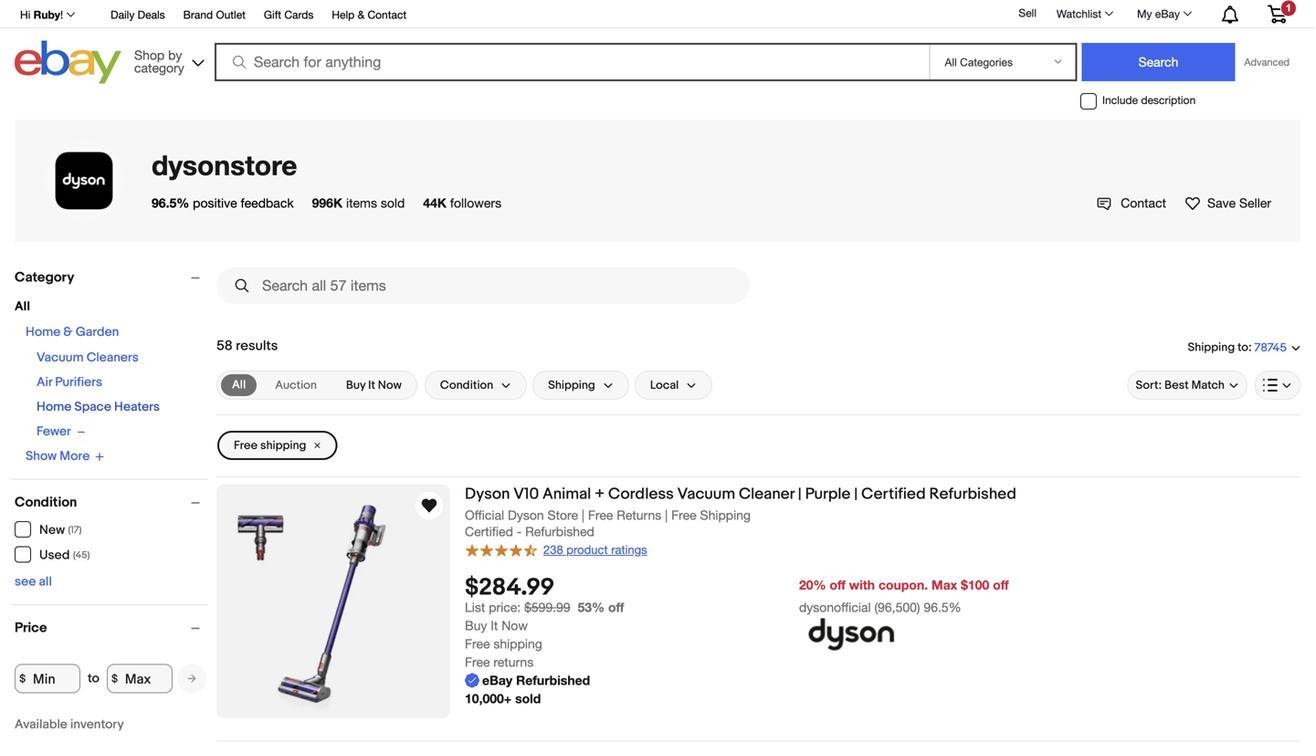 Task type: locate. For each thing, give the bounding box(es) containing it.
dysonstore
[[152, 148, 297, 181]]

you are watching this item, click to unwatch image
[[418, 495, 440, 517]]

shop by category banner
[[10, 0, 1301, 89]]

1 horizontal spatial to
[[1238, 341, 1248, 355]]

1 horizontal spatial now
[[502, 618, 528, 633]]

0 vertical spatial sold
[[381, 195, 405, 211]]

contact
[[368, 8, 407, 21], [1121, 195, 1166, 211]]

dyson up official
[[465, 485, 510, 504]]

$ up inventory
[[111, 672, 118, 686]]

1 vertical spatial shipping
[[548, 378, 595, 393]]

0 horizontal spatial &
[[63, 325, 73, 340]]

certified
[[861, 485, 926, 504], [465, 524, 513, 539]]

1 horizontal spatial vacuum
[[677, 485, 735, 504]]

1 horizontal spatial ebay
[[1155, 7, 1180, 20]]

0 vertical spatial contact
[[368, 8, 407, 21]]

none submit inside the shop by category banner
[[1082, 43, 1235, 81]]

sold right items
[[381, 195, 405, 211]]

$284.99
[[465, 574, 555, 602]]

eBay Refurbished text field
[[465, 672, 590, 690]]

home space heaters link
[[37, 400, 160, 415]]

positive
[[193, 195, 237, 211]]

air
[[37, 375, 52, 390]]

daily deals link
[[111, 5, 165, 26]]

off
[[830, 577, 846, 593], [993, 577, 1009, 593], [608, 600, 624, 615]]

& for home
[[63, 325, 73, 340]]

1 vertical spatial it
[[491, 618, 498, 633]]

$ up the available
[[19, 672, 26, 686]]

1 horizontal spatial 96.5%
[[924, 600, 961, 615]]

help
[[332, 8, 355, 21]]

shipping down auction
[[260, 439, 306, 453]]

0 vertical spatial certified
[[861, 485, 926, 504]]

1 vertical spatial all
[[232, 378, 246, 392]]

1 vertical spatial 96.5%
[[924, 600, 961, 615]]

0 horizontal spatial vacuum
[[37, 350, 84, 366]]

dysonofficial
[[799, 600, 871, 615]]

to
[[1238, 341, 1248, 355], [88, 671, 99, 687]]

& right help
[[358, 8, 365, 21]]

more
[[60, 449, 90, 464]]

shop by category
[[134, 47, 184, 75]]

condition
[[440, 378, 493, 393], [15, 495, 77, 511]]

96.5% down max
[[924, 600, 961, 615]]

shop by category button
[[126, 41, 208, 80]]

1 horizontal spatial condition button
[[425, 371, 527, 400]]

None submit
[[1082, 43, 1235, 81]]

see all
[[15, 574, 52, 590]]

free down the list
[[465, 636, 490, 651]]

refurbished down store
[[525, 524, 594, 539]]

1 horizontal spatial certified
[[861, 485, 926, 504]]

free shipping link
[[217, 431, 337, 460]]

0 horizontal spatial 96.5%
[[152, 195, 189, 211]]

0 horizontal spatial shipping
[[548, 378, 595, 393]]

1 horizontal spatial $
[[111, 672, 118, 686]]

1 vertical spatial condition button
[[15, 495, 208, 511]]

1 horizontal spatial condition
[[440, 378, 493, 393]]

brand outlet
[[183, 8, 246, 21]]

contact right help
[[368, 8, 407, 21]]

78745
[[1254, 341, 1287, 355]]

0 horizontal spatial condition
[[15, 495, 77, 511]]

1 vertical spatial vacuum
[[677, 485, 735, 504]]

0 horizontal spatial contact
[[368, 8, 407, 21]]

description
[[1141, 94, 1196, 106]]

2 vertical spatial refurbished
[[516, 673, 590, 688]]

ebay up 10,000+
[[482, 673, 513, 688]]

free right returns
[[671, 508, 697, 523]]

with
[[849, 577, 875, 593]]

help & contact
[[332, 8, 407, 21]]

0 vertical spatial vacuum
[[37, 350, 84, 366]]

$ for maximum value in $ text field
[[111, 672, 118, 686]]

vacuum inside 'dyson v10 animal + cordless vacuum cleaner | purple | certified refurbished official dyson store | free returns | free shipping certified - refurbished'
[[677, 485, 735, 504]]

all down category
[[15, 299, 30, 315]]

buy down the list
[[465, 618, 487, 633]]

0 horizontal spatial sold
[[381, 195, 405, 211]]

0 vertical spatial home
[[26, 325, 61, 340]]

1 vertical spatial ebay
[[482, 673, 513, 688]]

0 horizontal spatial ebay
[[482, 673, 513, 688]]

96.5% inside the dysonofficial (96,500) 96.5% buy it now
[[924, 600, 961, 615]]

it inside the dysonofficial (96,500) 96.5% buy it now
[[491, 618, 498, 633]]

include
[[1102, 94, 1138, 106]]

shipping inside 'dyson v10 animal + cordless vacuum cleaner | purple | certified refurbished official dyson store | free returns | free shipping certified - refurbished'
[[700, 508, 751, 523]]

contact left save
[[1121, 195, 1166, 211]]

contact link
[[1097, 195, 1166, 211]]

category
[[15, 269, 74, 286]]

1 horizontal spatial shipping
[[494, 636, 542, 651]]

condition inside dropdown button
[[440, 378, 493, 393]]

ebay right 'my'
[[1155, 7, 1180, 20]]

contact inside account navigation
[[368, 8, 407, 21]]

1 vertical spatial now
[[502, 618, 528, 633]]

product
[[567, 543, 608, 557]]

1 horizontal spatial &
[[358, 8, 365, 21]]

free down all link
[[234, 439, 258, 453]]

advanced link
[[1235, 44, 1299, 80]]

1 horizontal spatial sold
[[515, 691, 541, 706]]

new
[[39, 523, 65, 538]]

sold down ebay refurbished text box
[[515, 691, 541, 706]]

max
[[932, 577, 957, 593]]

1 vertical spatial refurbished
[[525, 524, 594, 539]]

now
[[378, 378, 402, 393], [502, 618, 528, 633]]

to inside shipping to : 78745
[[1238, 341, 1248, 355]]

(45)
[[73, 550, 90, 562]]

it right the auction link
[[368, 378, 375, 393]]

Maximum Value in $ text field
[[107, 664, 172, 694]]

heaters
[[114, 400, 160, 415]]

0 horizontal spatial condition button
[[15, 495, 208, 511]]

items
[[346, 195, 377, 211]]

space
[[74, 400, 111, 415]]

1 vertical spatial certified
[[465, 524, 513, 539]]

coupon.
[[879, 577, 928, 593]]

now inside the dysonofficial (96,500) 96.5% buy it now
[[502, 618, 528, 633]]

0 vertical spatial buy
[[346, 378, 366, 393]]

1 $ from the left
[[19, 672, 26, 686]]

0 horizontal spatial to
[[88, 671, 99, 687]]

1 vertical spatial home
[[37, 400, 72, 415]]

refurbished down returns
[[516, 673, 590, 688]]

shipping inside dropdown button
[[548, 378, 595, 393]]

0 vertical spatial it
[[368, 378, 375, 393]]

available
[[15, 717, 67, 733]]

shipping up returns
[[494, 636, 542, 651]]

0 vertical spatial dyson
[[465, 485, 510, 504]]

fewer
[[37, 424, 71, 440]]

238
[[543, 543, 563, 557]]

best
[[1165, 378, 1189, 393]]

1 vertical spatial &
[[63, 325, 73, 340]]

0 vertical spatial shipping
[[260, 439, 306, 453]]

2 $ from the left
[[111, 672, 118, 686]]

include description
[[1102, 94, 1196, 106]]

certified right purple
[[861, 485, 926, 504]]

price button
[[15, 620, 208, 637]]

|
[[798, 485, 802, 504], [854, 485, 858, 504], [582, 508, 585, 523], [665, 508, 668, 523]]

20% off with coupon. max $100 off list price: $599.99 53% off
[[465, 577, 1009, 615]]

to left maximum value in $ text field
[[88, 671, 99, 687]]

1 horizontal spatial buy
[[465, 618, 487, 633]]

0 horizontal spatial certified
[[465, 524, 513, 539]]

buy inside the dysonofficial (96,500) 96.5% buy it now
[[465, 618, 487, 633]]

shipping inside shipping to : 78745
[[1188, 341, 1235, 355]]

used (45)
[[39, 548, 90, 564]]

my
[[1137, 7, 1152, 20]]

my ebay
[[1137, 7, 1180, 20]]

condition button
[[425, 371, 527, 400], [15, 495, 208, 511]]

0 vertical spatial condition
[[440, 378, 493, 393]]

& for help
[[358, 8, 365, 21]]

0 vertical spatial now
[[378, 378, 402, 393]]

0 horizontal spatial now
[[378, 378, 402, 393]]

buy it now
[[346, 378, 402, 393]]

it down price:
[[491, 618, 498, 633]]

:
[[1248, 341, 1252, 355]]

1 horizontal spatial all
[[232, 378, 246, 392]]

outlet
[[216, 8, 246, 21]]

dysonstore link
[[152, 148, 297, 181]]

available inventory
[[15, 717, 124, 733]]

to left 78745
[[1238, 341, 1248, 355]]

shipping inside 'link'
[[260, 439, 306, 453]]

shipping for shipping to : 78745
[[1188, 341, 1235, 355]]

0 horizontal spatial all
[[15, 299, 30, 315]]

deals
[[138, 8, 165, 21]]

0 horizontal spatial $
[[19, 672, 26, 686]]

vacuum left cleaner
[[677, 485, 735, 504]]

1 horizontal spatial it
[[491, 618, 498, 633]]

& inside account navigation
[[358, 8, 365, 21]]

purple
[[805, 485, 851, 504]]

show more
[[26, 449, 90, 464]]

1 vertical spatial shipping
[[494, 636, 542, 651]]

1 vertical spatial to
[[88, 671, 99, 687]]

dyson v10 animal + cordless vacuum cleaner | purple | certified refurbished image
[[216, 485, 450, 719]]

0 horizontal spatial off
[[608, 600, 624, 615]]

refurbished up $100
[[929, 485, 1016, 504]]

44k followers
[[423, 195, 501, 211]]

home up fewer
[[37, 400, 72, 415]]

2 horizontal spatial off
[[993, 577, 1009, 593]]

0 horizontal spatial shipping
[[260, 439, 306, 453]]

seller
[[1239, 195, 1271, 211]]

$599.99
[[524, 600, 571, 615]]

home & garden
[[26, 325, 119, 340]]

2 vertical spatial shipping
[[700, 508, 751, 523]]

| right store
[[582, 508, 585, 523]]

0 vertical spatial shipping
[[1188, 341, 1235, 355]]

1 vertical spatial sold
[[515, 691, 541, 706]]

cordless
[[608, 485, 674, 504]]

off right $100
[[993, 577, 1009, 593]]

1 vertical spatial dyson
[[508, 508, 544, 523]]

help & contact link
[[332, 5, 407, 26]]

returns
[[617, 508, 661, 523]]

sold
[[381, 195, 405, 211], [515, 691, 541, 706]]

1 vertical spatial contact
[[1121, 195, 1166, 211]]

ebay inside free shipping free returns ebay refurbished 10,000+ sold
[[482, 673, 513, 688]]

0 vertical spatial all
[[15, 299, 30, 315]]

0 vertical spatial to
[[1238, 341, 1248, 355]]

vacuum cleaners air purifiers home space heaters
[[37, 350, 160, 415]]

(96,500)
[[874, 600, 920, 615]]

| left purple
[[798, 485, 802, 504]]

all
[[15, 299, 30, 315], [232, 378, 246, 392]]

free inside 'link'
[[234, 439, 258, 453]]

air purifiers link
[[37, 375, 102, 390]]

off right 53%
[[608, 600, 624, 615]]

& left the "garden"
[[63, 325, 73, 340]]

$
[[19, 672, 26, 686], [111, 672, 118, 686]]

home & garden link
[[26, 325, 119, 340]]

Search all 57 items field
[[216, 268, 750, 304]]

shipping for free shipping free returns ebay refurbished 10,000+ sold
[[494, 636, 542, 651]]

0 vertical spatial &
[[358, 8, 365, 21]]

home up air
[[26, 325, 61, 340]]

vacuum up air purifiers link
[[37, 350, 84, 366]]

off up the dysonofficial
[[830, 577, 846, 593]]

all
[[39, 574, 52, 590]]

local
[[650, 378, 679, 393]]

listing options selector. list view selected. image
[[1263, 378, 1292, 393]]

sold inside free shipping free returns ebay refurbished 10,000+ sold
[[515, 691, 541, 706]]

(17)
[[68, 525, 82, 537]]

0 vertical spatial refurbished
[[929, 485, 1016, 504]]

96.5% left positive
[[152, 195, 189, 211]]

dyson up -
[[508, 508, 544, 523]]

1 horizontal spatial shipping
[[700, 508, 751, 523]]

shop
[[134, 47, 165, 63]]

2 horizontal spatial shipping
[[1188, 341, 1235, 355]]

shipping inside free shipping free returns ebay refurbished 10,000+ sold
[[494, 636, 542, 651]]

sort:
[[1136, 378, 1162, 393]]

0 vertical spatial ebay
[[1155, 7, 1180, 20]]

buy
[[346, 378, 366, 393], [465, 618, 487, 633]]

brand
[[183, 8, 213, 21]]

1 vertical spatial buy
[[465, 618, 487, 633]]

buy right the auction link
[[346, 378, 366, 393]]

free shipping
[[234, 439, 306, 453]]

all down "58 results"
[[232, 378, 246, 392]]

vacuum inside vacuum cleaners air purifiers home space heaters
[[37, 350, 84, 366]]

category button
[[15, 269, 208, 286]]

certified down official
[[465, 524, 513, 539]]



Task type: vqa. For each thing, say whether or not it's contained in the screenshot.
the or
no



Task type: describe. For each thing, give the bounding box(es) containing it.
see
[[15, 574, 36, 590]]

sort: best match button
[[1128, 371, 1248, 400]]

refurbished inside free shipping free returns ebay refurbished 10,000+ sold
[[516, 673, 590, 688]]

$284.99 main content
[[216, 260, 1301, 743]]

53%
[[578, 600, 605, 615]]

!
[[60, 8, 63, 21]]

996k items sold
[[312, 195, 405, 211]]

| right returns
[[665, 508, 668, 523]]

dyson v10 animal + cordless vacuum cleaner | purple | certified refurbished heading
[[465, 485, 1016, 504]]

0 vertical spatial condition button
[[425, 371, 527, 400]]

1 horizontal spatial off
[[830, 577, 846, 593]]

daily deals
[[111, 8, 165, 21]]

dysonofficial (96,500) 96.5% buy it now
[[465, 600, 961, 633]]

save seller
[[1207, 195, 1271, 211]]

shipping to : 78745
[[1188, 341, 1287, 355]]

price
[[15, 620, 47, 637]]

gift cards
[[264, 8, 314, 21]]

auction link
[[264, 374, 328, 396]]

$ for the minimum value in $ text box
[[19, 672, 26, 686]]

dyson v10 animal + cordless vacuum cleaner | purple | certified refurbished official dyson store | free returns | free shipping certified - refurbished
[[465, 485, 1016, 539]]

v10
[[514, 485, 539, 504]]

Minimum Value in $ text field
[[15, 664, 80, 694]]

save
[[1207, 195, 1236, 211]]

account navigation
[[10, 0, 1301, 28]]

1 horizontal spatial contact
[[1121, 195, 1166, 211]]

1 vertical spatial condition
[[15, 495, 77, 511]]

feedback
[[241, 195, 294, 211]]

new (17)
[[39, 523, 82, 538]]

58
[[216, 338, 233, 354]]

all link
[[221, 374, 257, 396]]

free left returns
[[465, 655, 490, 670]]

free down +
[[588, 508, 613, 523]]

buy it now link
[[335, 374, 413, 396]]

cards
[[284, 8, 314, 21]]

inventory
[[70, 717, 124, 733]]

0 horizontal spatial buy
[[346, 378, 366, 393]]

cleaner
[[739, 485, 795, 504]]

gift
[[264, 8, 281, 21]]

dyson v10 animal + cordless vacuum cleaner | purple | certified refurbished link
[[465, 485, 1301, 507]]

$100
[[961, 577, 989, 593]]

my ebay link
[[1127, 3, 1200, 25]]

Search for anything text field
[[217, 45, 926, 79]]

garden
[[76, 325, 119, 340]]

ruby
[[33, 8, 60, 21]]

save seller button
[[1185, 194, 1271, 213]]

ratings
[[611, 543, 647, 557]]

shipping for shipping
[[548, 378, 595, 393]]

now inside buy it now link
[[378, 378, 402, 393]]

visit dysonofficial ebay store! image
[[799, 617, 904, 653]]

match
[[1192, 378, 1225, 393]]

cleaners
[[87, 350, 139, 366]]

sell
[[1019, 7, 1037, 19]]

96.5% positive feedback
[[152, 195, 294, 211]]

all inside $284.99 main content
[[232, 378, 246, 392]]

All selected text field
[[232, 377, 246, 394]]

see all button
[[15, 574, 52, 590]]

graph of available inventory between $0 and $1000+ image
[[15, 717, 170, 743]]

10,000+
[[465, 691, 512, 706]]

shipping button
[[533, 371, 629, 400]]

dysonstore image
[[44, 141, 124, 221]]

auction
[[275, 378, 317, 393]]

official
[[465, 508, 504, 523]]

used
[[39, 548, 70, 564]]

local button
[[635, 371, 713, 400]]

| right purple
[[854, 485, 858, 504]]

1 link
[[1257, 0, 1298, 26]]

44k
[[423, 195, 447, 211]]

0 vertical spatial 96.5%
[[152, 195, 189, 211]]

ebay inside account navigation
[[1155, 7, 1180, 20]]

daily
[[111, 8, 135, 21]]

price:
[[489, 600, 521, 615]]

1
[[1286, 2, 1291, 13]]

by
[[168, 47, 182, 63]]

0 horizontal spatial it
[[368, 378, 375, 393]]

vacuum cleaners link
[[37, 350, 139, 366]]

watchlist
[[1057, 7, 1102, 20]]

hi ruby !
[[20, 8, 63, 21]]

20%
[[799, 577, 826, 593]]

home inside vacuum cleaners air purifiers home space heaters
[[37, 400, 72, 415]]

-
[[517, 524, 522, 539]]

results
[[236, 338, 278, 354]]

animal
[[543, 485, 591, 504]]

hi
[[20, 8, 30, 21]]

58 results
[[216, 338, 278, 354]]

gift cards link
[[264, 5, 314, 26]]

shipping for free shipping
[[260, 439, 306, 453]]

list
[[465, 600, 485, 615]]



